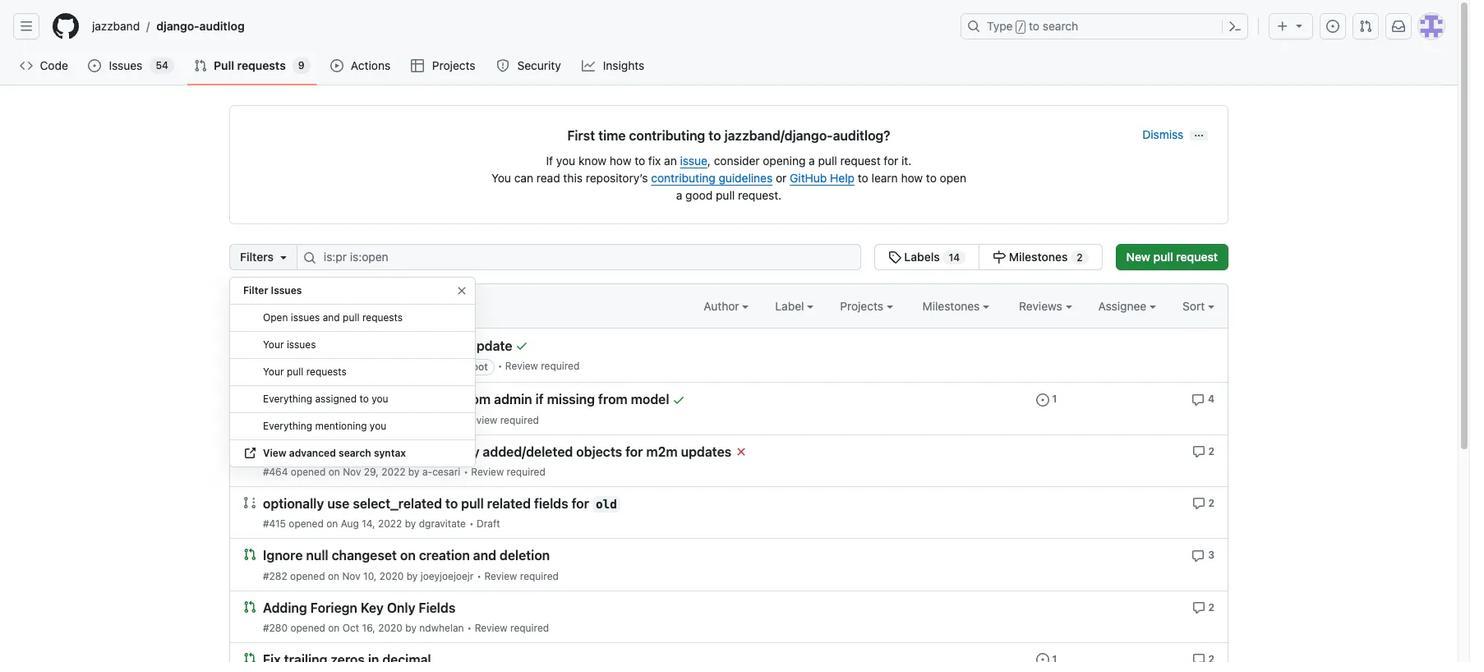 Task type: vqa. For each thing, say whether or not it's contained in the screenshot.
terryturtle85
no



Task type: describe. For each thing, give the bounding box(es) containing it.
review down remove first_name / last_name from admin if missing from model
[[465, 414, 498, 426]]

homepage image
[[53, 13, 79, 39]]

#415
[[263, 518, 286, 531]]

last_name
[[394, 393, 458, 407]]

learn
[[872, 171, 898, 185]]

actions
[[351, 58, 391, 72]]

github
[[790, 171, 827, 185]]

this
[[564, 171, 583, 185]]

0 horizontal spatial how
[[610, 154, 632, 168]]

changeset
[[332, 549, 397, 564]]

new
[[1127, 250, 1151, 264]]

filters button
[[229, 244, 298, 270]]

1 horizontal spatial fix
[[649, 154, 661, 168]]

Issues search field
[[297, 244, 861, 270]]

required inside adding foriegn key only fields #280             opened on oct 16, 2020 by ndwhelan • review required
[[511, 622, 549, 635]]

opened inside adding foriegn key only fields #280             opened on oct 16, 2020 by ndwhelan • review required
[[291, 622, 326, 635]]

by right 10
[[374, 414, 386, 426]]

django-auditlog link
[[150, 13, 251, 39]]

pull inside to learn how to open a good pull request.
[[716, 188, 735, 202]]

view advanced search syntax link
[[230, 441, 475, 468]]

0 vertical spatial and
[[323, 312, 340, 324]]

everything for everything assigned to you
[[263, 393, 313, 405]]

issue opened image for issues
[[88, 59, 101, 72]]

notifications image
[[1393, 20, 1406, 33]]

14
[[949, 252, 960, 264]]

auditlog?
[[833, 128, 891, 143]]

10,
[[363, 570, 377, 583]]

creation
[[419, 549, 470, 564]]

• inside the optionally use select_related to pull related fields for old #415             opened on aug 14, 2022 by dgravitate • draft
[[469, 518, 474, 531]]

8 / 8 checks ok image
[[673, 394, 686, 407]]

projects inside projects popup button
[[840, 299, 887, 313]]

0 vertical spatial 2022
[[382, 466, 406, 478]]

• review required
[[498, 360, 580, 373]]

author
[[704, 299, 743, 313]]

,
[[708, 154, 711, 168]]

labels 14
[[902, 250, 960, 264]]

good
[[686, 188, 713, 202]]

draft
[[477, 518, 500, 531]]

repository's
[[586, 171, 648, 185]]

2 link for fix changes_display_dict to display added/deleted objects for m2m updates
[[1193, 444, 1215, 459]]

2 for 2nd "2" link from the top
[[1209, 497, 1215, 510]]

table image
[[411, 59, 425, 72]]

to up a-
[[420, 445, 432, 460]]

github help link
[[790, 171, 855, 185]]

329
[[334, 299, 355, 313]]

• inside adding foriegn key only fields #280             opened on oct 16, 2020 by ndwhelan • review required
[[467, 622, 472, 635]]

4 link
[[1192, 392, 1215, 407]]

on inside adding foriegn key only fields #280             opened on oct 16, 2020 by ndwhelan • review required
[[328, 622, 340, 635]]

4
[[1209, 393, 1215, 406]]

opened inside the optionally use select_related to pull related fields for old #415             opened on aug 14, 2022 by dgravitate • draft
[[289, 518, 324, 531]]

0 vertical spatial a
[[809, 154, 815, 168]]

actions link
[[324, 53, 398, 78]]

ignore
[[263, 549, 303, 564]]

/ for jazzband
[[146, 19, 150, 33]]

and inside ignore null changeset on creation and deletion #282             opened on nov 10, 2020 by joeyjoejoejr • review required
[[473, 549, 497, 564]]

filter issues
[[243, 284, 302, 297]]

to up 10
[[360, 393, 369, 405]]

open pull request image for adding foriegn key only fields
[[243, 601, 257, 614]]

review inside adding foriegn key only fields #280             opened on oct 16, 2020 by ndwhelan • review required
[[475, 622, 508, 635]]

triangle down image
[[1293, 19, 1306, 32]]

• right bot
[[498, 360, 503, 373]]

0 horizontal spatial issues
[[109, 58, 143, 72]]

mentioning
[[315, 420, 367, 432]]

remove first_name / last_name from admin if missing from model
[[263, 393, 670, 407]]

play image
[[330, 59, 343, 72]]

milestone image
[[993, 251, 1006, 264]]

oct
[[343, 622, 359, 635]]

opened inside ignore null changeset on creation and deletion #282             opened on nov 10, 2020 by joeyjoejoejr • review required
[[290, 570, 325, 583]]

fields
[[534, 497, 569, 512]]

if
[[536, 393, 544, 407]]

assignee
[[1099, 299, 1150, 313]]

joeyjoejoejr
[[421, 570, 474, 583]]

16,
[[362, 622, 376, 635]]

everything for everything mentioning you
[[263, 420, 313, 432]]

4 open pull request element from the top
[[243, 652, 257, 663]]

opened down remove
[[289, 414, 324, 426]]

check image
[[314, 300, 327, 313]]

jazzband
[[92, 19, 140, 33]]

1 vertical spatial pre-
[[396, 361, 416, 374]]

auditlog
[[200, 19, 245, 33]]

command palette image
[[1229, 20, 1242, 33]]

missing
[[547, 393, 595, 407]]

security
[[518, 58, 561, 72]]

on down null
[[328, 570, 340, 583]]

[pre-
[[263, 339, 295, 354]]

git pull request image
[[194, 59, 207, 72]]

1 / 6 checks ok image
[[735, 446, 748, 459]]

by inside the optionally use select_related to pull related fields for old #415             opened on aug 14, 2022 by dgravitate • draft
[[405, 518, 416, 531]]

you can read this repository's contributing guidelines or github help
[[492, 171, 855, 185]]

jazzband link
[[86, 13, 146, 39]]

open
[[940, 171, 967, 185]]

your issues link
[[230, 332, 475, 359]]

2 vertical spatial you
[[370, 420, 387, 432]]

first
[[568, 128, 595, 143]]

pull requests
[[214, 58, 286, 72]]

0 vertical spatial contributing
[[629, 128, 706, 143]]

review inside ignore null changeset on creation and deletion #282             opened on nov 10, 2020 by joeyjoejoejr • review required
[[485, 570, 517, 583]]

insights
[[603, 58, 645, 72]]

foriegn
[[310, 601, 358, 616]]

2 comment image from the top
[[1193, 446, 1206, 459]]

help
[[831, 171, 855, 185]]

an
[[664, 154, 677, 168]]

to learn how to open a good pull request.
[[677, 171, 967, 202]]

label button
[[776, 298, 814, 315]]

1 vertical spatial request
[[1177, 250, 1218, 264]]

type
[[987, 19, 1013, 33]]

2020 inside ignore null changeset on creation and deletion #282             opened on nov 10, 2020 by joeyjoejoejr • review required
[[380, 570, 404, 583]]

5 comment image from the top
[[1193, 654, 1206, 663]]

deletion
[[500, 549, 550, 564]]

added/deleted
[[483, 445, 573, 460]]

to up repository's
[[635, 154, 646, 168]]

issues for your
[[287, 339, 316, 351]]

0 horizontal spatial request
[[841, 154, 881, 168]]

new pull request
[[1127, 250, 1218, 264]]

1 vertical spatial for
[[626, 445, 643, 460]]

review down 11 / 11 checks ok image
[[505, 360, 538, 373]]

use
[[327, 497, 350, 512]]

2 2 link from the top
[[1193, 496, 1215, 511]]

on left feb
[[326, 414, 338, 426]]

select_related
[[353, 497, 442, 512]]

if you know how to fix an issue ,           consider opening a pull request for it.
[[546, 154, 912, 168]]

open pull request element for ignore null changeset on creation and deletion
[[243, 548, 257, 562]]

#282
[[263, 570, 288, 583]]

pull
[[214, 58, 234, 72]]

9 open
[[260, 299, 303, 313]]

opening
[[763, 154, 806, 168]]

tag image
[[889, 251, 902, 264]]

your pull requests
[[263, 366, 347, 378]]

m2m
[[647, 445, 678, 460]]

0 horizontal spatial 3
[[329, 361, 335, 374]]

ndwhelan
[[420, 622, 464, 635]]

to right 'type'
[[1029, 19, 1040, 33]]

a inside to learn how to open a good pull request.
[[677, 188, 683, 202]]

review down fix changes_display_dict to display added/deleted objects for m2m updates
[[471, 466, 504, 478]]

9 for 9
[[298, 59, 305, 72]]

open pull request element for adding foriegn key only fields
[[243, 600, 257, 614]]

review required link for a-cesari
[[471, 466, 546, 478]]

closed
[[358, 299, 395, 313]]

issue element
[[875, 244, 1103, 270]]

1 horizontal spatial /
[[386, 393, 390, 407]]

link external image
[[243, 447, 257, 460]]

pull inside the optionally use select_related to pull related fields for old #415             opened on aug 14, 2022 by dgravitate • draft
[[461, 497, 484, 512]]

projects inside "projects" "link"
[[432, 58, 476, 72]]

dismiss
[[1143, 127, 1184, 141]]

comment image for remove first_name / last_name from admin if missing from model
[[1192, 394, 1205, 407]]

a-
[[422, 466, 433, 478]]

by right ago
[[382, 361, 393, 374]]



Task type: locate. For each thing, give the bounding box(es) containing it.
everything up '#512'
[[263, 393, 313, 405]]

review required link right ndwhelan link at the bottom left of page
[[475, 622, 549, 635]]

triangle down image
[[277, 251, 290, 264]]

you right if
[[557, 154, 576, 168]]

to up ,
[[709, 128, 722, 143]]

cesari
[[433, 466, 461, 478]]

request.
[[738, 188, 782, 202]]

model
[[631, 393, 670, 407]]

comment image for ignore null changeset on creation and deletion
[[1192, 550, 1206, 563]]

on
[[326, 414, 338, 426], [329, 466, 340, 478], [327, 518, 338, 531], [400, 549, 416, 564], [328, 570, 340, 583], [328, 622, 340, 635]]

...
[[1195, 127, 1204, 139]]

2 inside milestones 2
[[1077, 252, 1083, 264]]

1 horizontal spatial a
[[809, 154, 815, 168]]

milestones for milestones
[[923, 299, 983, 313]]

9 left play image
[[298, 59, 305, 72]]

issues inside your issues link
[[287, 339, 316, 351]]

projects
[[432, 58, 476, 72], [840, 299, 887, 313]]

on left aug at the bottom left of page
[[327, 518, 338, 531]]

/ inside type / to search
[[1018, 21, 1024, 33]]

0 vertical spatial you
[[557, 154, 576, 168]]

issue opened image left 1
[[1036, 394, 1050, 407]]

Search all issues text field
[[297, 244, 861, 270]]

nov left 10,
[[342, 570, 361, 583]]

your down [pre-
[[263, 366, 284, 378]]

0 vertical spatial open pull request image
[[243, 549, 257, 562]]

0 horizontal spatial issue opened image
[[88, 59, 101, 72]]

issues for open
[[291, 312, 320, 324]]

1 open pull request image from the top
[[243, 549, 257, 562]]

dismiss ...
[[1143, 127, 1204, 141]]

none search field containing filters
[[229, 244, 1103, 481]]

opened down optionally
[[289, 518, 324, 531]]

open pull request image
[[243, 549, 257, 562], [243, 601, 257, 614]]

on inside the optionally use select_related to pull related fields for old #415             opened on aug 14, 2022 by dgravitate • draft
[[327, 518, 338, 531]]

1 horizontal spatial git pull request image
[[1360, 20, 1373, 33]]

changes_display_dict
[[282, 445, 416, 460]]

your pull requests link
[[230, 359, 475, 386]]

security link
[[490, 53, 569, 78]]

everything inside everything assigned to you link
[[263, 393, 313, 405]]

3 comment image from the top
[[1193, 498, 1206, 511]]

0 horizontal spatial 9
[[263, 299, 270, 313]]

issue opened image inside 1 link
[[1036, 394, 1050, 407]]

close menu image
[[455, 284, 469, 298]]

comment image inside 3 link
[[1192, 550, 1206, 563]]

0 vertical spatial 2020
[[380, 570, 404, 583]]

2 from from the left
[[599, 393, 628, 407]]

1 vertical spatial issue opened image
[[88, 59, 101, 72]]

1 vertical spatial how
[[902, 171, 923, 185]]

git pull request image inside 9 open link
[[243, 300, 257, 313]]

consider
[[714, 154, 760, 168]]

• left draft link at the bottom
[[469, 518, 474, 531]]

1 horizontal spatial 9
[[298, 59, 305, 72]]

2 vertical spatial for
[[572, 497, 589, 512]]

issue opened image
[[1036, 654, 1050, 663]]

list containing jazzband
[[86, 13, 951, 39]]

everything mentioning you
[[263, 420, 387, 432]]

review right ndwhelan link at the bottom left of page
[[475, 622, 508, 635]]

review required
[[465, 414, 539, 426]]

fix up #464
[[263, 445, 278, 460]]

insights link
[[576, 53, 653, 78]]

2 vertical spatial 2 link
[[1193, 600, 1215, 615]]

open pull request image left the adding
[[243, 601, 257, 614]]

opened down the adding
[[291, 622, 326, 635]]

fix changes_display_dict to display added/deleted objects for m2m updates link
[[263, 445, 732, 460]]

1 open pull request image from the top
[[243, 444, 257, 458]]

milestones 2
[[1006, 250, 1083, 264]]

milestones for milestones 2
[[1009, 250, 1068, 264]]

on left oct
[[328, 622, 340, 635]]

2 open pull request image from the top
[[243, 653, 257, 663]]

required inside ignore null changeset on creation and deletion #282             opened on nov 10, 2020 by joeyjoejoejr • review required
[[520, 570, 559, 583]]

issue opened image for 1
[[1036, 394, 1050, 407]]

on down view advanced search syntax
[[329, 466, 340, 478]]

milestones right milestone icon
[[1009, 250, 1068, 264]]

your
[[263, 339, 284, 351], [263, 366, 284, 378]]

open pull request element for fix changes_display_dict to display added/deleted objects for m2m updates
[[243, 444, 257, 458]]

issue opened image right code
[[88, 59, 101, 72]]

1 comment image from the top
[[1192, 394, 1205, 407]]

1 vertical spatial you
[[372, 393, 389, 405]]

jazzband / django-auditlog
[[92, 19, 245, 33]]

plus image
[[1277, 20, 1290, 33]]

/ right 'type'
[[1018, 21, 1024, 33]]

1 vertical spatial 2 link
[[1193, 496, 1215, 511]]

list
[[86, 13, 951, 39]]

1 vertical spatial issues
[[271, 284, 302, 297]]

ci
[[455, 361, 463, 374]]

2 vertical spatial issue opened image
[[1036, 394, 1050, 407]]

2 link for adding foriegn key only fields
[[1193, 600, 1215, 615]]

2 horizontal spatial issue opened image
[[1327, 20, 1340, 33]]

0 vertical spatial open pull request image
[[243, 444, 257, 458]]

1 horizontal spatial search
[[1043, 19, 1079, 33]]

2022 inside the optionally use select_related to pull related fields for old #415             opened on aug 14, 2022 by dgravitate • draft
[[378, 518, 402, 531]]

0 vertical spatial issues
[[291, 312, 320, 324]]

• inside ignore null changeset on creation and deletion #282             opened on nov 10, 2020 by joeyjoejoejr • review required
[[477, 570, 482, 583]]

shield image
[[497, 59, 510, 72]]

open pull request image left ignore
[[243, 549, 257, 562]]

a down you can read this repository's contributing guidelines or github help
[[677, 188, 683, 202]]

open pull request image for ignore null changeset on creation and deletion
[[243, 549, 257, 562]]

comment image for optionally use select_related to pull related fields for
[[1193, 498, 1206, 511]]

milestones inside issue element
[[1009, 250, 1068, 264]]

everything assigned to you
[[263, 393, 389, 405]]

1 2 link from the top
[[1193, 444, 1215, 459]]

search image
[[303, 252, 316, 265]]

milestones inside 'popup button'
[[923, 299, 983, 313]]

1 everything from the top
[[263, 393, 313, 405]]

graph image
[[582, 59, 595, 72]]

1 vertical spatial git pull request image
[[243, 300, 257, 313]]

fix left an
[[649, 154, 661, 168]]

3 2 link from the top
[[1193, 600, 1215, 615]]

0 horizontal spatial git pull request image
[[243, 300, 257, 313]]

comment image inside 4 "link"
[[1192, 394, 1205, 407]]

request up sort popup button
[[1177, 250, 1218, 264]]

1 vertical spatial 3
[[1209, 549, 1215, 562]]

requests up [pre-commit.ci] pre-commit autoupdate link
[[362, 312, 403, 324]]

issues up the your pull requests
[[287, 339, 316, 351]]

admin
[[494, 393, 533, 407]]

projects link
[[405, 53, 483, 78]]

1 vertical spatial search
[[339, 447, 371, 460]]

1 horizontal spatial milestones
[[1009, 250, 1068, 264]]

you right feb
[[370, 420, 387, 432]]

for
[[884, 154, 899, 168], [626, 445, 643, 460], [572, 497, 589, 512]]

2 up 3 link
[[1209, 497, 1215, 510]]

milestones
[[1009, 250, 1068, 264], [923, 299, 983, 313]]

0 horizontal spatial pre-
[[365, 339, 391, 354]]

by inside adding foriegn key only fields #280             opened on oct 16, 2020 by ndwhelan • review required
[[406, 622, 417, 635]]

open issues and pull requests link
[[230, 305, 475, 332]]

0 vertical spatial 2 link
[[1193, 444, 1215, 459]]

1 vertical spatial 2020
[[378, 622, 403, 635]]

can
[[514, 171, 534, 185]]

draft pull request image
[[243, 497, 257, 510]]

1 vertical spatial open pull request image
[[243, 653, 257, 663]]

#280
[[263, 622, 288, 635]]

commit
[[391, 339, 438, 354]]

issue opened image right triangle down image
[[1327, 20, 1340, 33]]

to left open
[[927, 171, 937, 185]]

opened down null
[[290, 570, 325, 583]]

#588             opened 3 days ago by pre-commit-ci
[[263, 361, 463, 374]]

issues up 9 open
[[271, 284, 302, 297]]

2 open pull request image from the top
[[243, 601, 257, 614]]

/ inside jazzband / django-auditlog
[[146, 19, 150, 33]]

issues up your issues
[[291, 312, 320, 324]]

2020 right the 16, in the bottom left of the page
[[378, 622, 403, 635]]

filters
[[240, 250, 274, 264]]

/ left django-
[[146, 19, 150, 33]]

2022 down select_related
[[378, 518, 402, 531]]

comment image
[[1192, 394, 1205, 407], [1193, 446, 1206, 459], [1193, 498, 1206, 511], [1192, 550, 1206, 563], [1193, 654, 1206, 663]]

search
[[1043, 19, 1079, 33], [339, 447, 371, 460]]

how
[[610, 154, 632, 168], [902, 171, 923, 185]]

1 vertical spatial requests
[[362, 312, 403, 324]]

assignee button
[[1099, 298, 1157, 315]]

your for your issues
[[263, 339, 284, 351]]

from left model at the bottom of the page
[[599, 393, 628, 407]]

2 your from the top
[[263, 366, 284, 378]]

syntax
[[374, 447, 406, 460]]

only
[[387, 601, 416, 616]]

key
[[361, 601, 384, 616]]

by inside ignore null changeset on creation and deletion #282             opened on nov 10, 2020 by joeyjoejoejr • review required
[[407, 570, 418, 583]]

0 horizontal spatial /
[[146, 19, 150, 33]]

1 horizontal spatial for
[[626, 445, 643, 460]]

2 horizontal spatial /
[[1018, 21, 1024, 33]]

review required link for ndwhelan
[[475, 622, 549, 635]]

2 for "2" link related to fix changes_display_dict to display added/deleted objects for m2m updates
[[1209, 445, 1215, 458]]

0 vertical spatial how
[[610, 154, 632, 168]]

requests down "commit.ci]"
[[306, 366, 347, 378]]

1 horizontal spatial requests
[[306, 366, 347, 378]]

it.
[[902, 154, 912, 168]]

commit-
[[416, 361, 455, 374]]

git pull request image down 'filter'
[[243, 300, 257, 313]]

2 vertical spatial requests
[[306, 366, 347, 378]]

1 horizontal spatial request
[[1177, 250, 1218, 264]]

1 horizontal spatial 3
[[1209, 549, 1215, 562]]

1 open pull request element from the top
[[243, 444, 257, 458]]

review required link for joeyjoejoejr
[[485, 570, 559, 583]]

1 horizontal spatial issue opened image
[[1036, 394, 1050, 407]]

optionally
[[263, 497, 324, 512]]

joeyjoejoejr link
[[421, 570, 474, 583]]

your for your pull requests
[[263, 366, 284, 378]]

comment image
[[1193, 602, 1206, 615]]

issues
[[109, 58, 143, 72], [271, 284, 302, 297]]

pre- up ago
[[365, 339, 391, 354]]

search up 29,
[[339, 447, 371, 460]]

0 vertical spatial git pull request image
[[1360, 20, 1373, 33]]

0 horizontal spatial projects
[[432, 58, 476, 72]]

0 horizontal spatial from
[[462, 393, 491, 407]]

first_name
[[316, 393, 383, 407]]

• right joeyjoejoejr on the bottom of page
[[477, 570, 482, 583]]

9 for 9 open
[[263, 299, 270, 313]]

0 vertical spatial issues
[[109, 58, 143, 72]]

0 horizontal spatial requests
[[237, 58, 286, 72]]

1 horizontal spatial and
[[473, 549, 497, 564]]

for inside the optionally use select_related to pull related fields for old #415             opened on aug 14, 2022 by dgravitate • draft
[[572, 497, 589, 512]]

1 vertical spatial issues
[[287, 339, 316, 351]]

0 vertical spatial milestones
[[1009, 250, 1068, 264]]

view advanced search syntax
[[263, 447, 406, 460]]

1 vertical spatial your
[[263, 366, 284, 378]]

nov inside ignore null changeset on creation and deletion #282             opened on nov 10, 2020 by joeyjoejoejr • review required
[[342, 570, 361, 583]]

everything assigned to you link
[[230, 386, 475, 414]]

11 / 11 checks ok image
[[516, 340, 529, 353]]

fix changes_display_dict to display added/deleted objects for m2m updates
[[263, 445, 732, 460]]

2 everything from the top
[[263, 420, 313, 432]]

1 your from the top
[[263, 339, 284, 351]]

1 vertical spatial and
[[473, 549, 497, 564]]

review required link down 11 / 11 checks ok image
[[505, 360, 580, 373]]

reviews button
[[1019, 298, 1073, 315]]

0 horizontal spatial and
[[323, 312, 340, 324]]

0 vertical spatial issue opened image
[[1327, 20, 1340, 33]]

by down select_related
[[405, 518, 416, 531]]

1 vertical spatial open pull request image
[[243, 601, 257, 614]]

2 right comment image on the right bottom of page
[[1209, 601, 1215, 614]]

1
[[1053, 393, 1058, 406]]

2 horizontal spatial for
[[884, 154, 899, 168]]

by down ignore null changeset on creation and deletion link
[[407, 570, 418, 583]]

0 vertical spatial everything
[[263, 393, 313, 405]]

0 vertical spatial requests
[[237, 58, 286, 72]]

9 down "filter issues"
[[263, 299, 270, 313]]

329 closed link
[[314, 298, 395, 315]]

1 horizontal spatial projects
[[840, 299, 887, 313]]

2 link up 3 link
[[1193, 496, 1215, 511]]

1 vertical spatial 9
[[263, 299, 270, 313]]

ago
[[362, 361, 379, 374]]

1 vertical spatial 2022
[[378, 518, 402, 531]]

review required link down fix changes_display_dict to display added/deleted objects for m2m updates
[[471, 466, 546, 478]]

#464             opened on nov 29, 2022 by a-cesari • review required
[[263, 466, 546, 478]]

to
[[1029, 19, 1040, 33], [709, 128, 722, 143], [635, 154, 646, 168], [858, 171, 869, 185], [927, 171, 937, 185], [360, 393, 369, 405], [420, 445, 432, 460], [446, 497, 458, 512]]

#588
[[263, 361, 288, 374]]

view
[[263, 447, 287, 460]]

• right cesari
[[464, 466, 469, 478]]

comment image up comment image on the right bottom of page
[[1192, 550, 1206, 563]]

2 link down 3 link
[[1193, 600, 1215, 615]]

projects right "table" icon
[[432, 58, 476, 72]]

issues
[[291, 312, 320, 324], [287, 339, 316, 351]]

for left old
[[572, 497, 589, 512]]

everything mentioning you link
[[230, 414, 475, 441]]

/ for type
[[1018, 21, 1024, 33]]

comment image down comment image on the right bottom of page
[[1193, 654, 1206, 663]]

329 closed
[[331, 299, 395, 313]]

milestones button
[[923, 298, 990, 315]]

1 vertical spatial nov
[[342, 570, 361, 583]]

to inside the optionally use select_related to pull related fields for old #415             opened on aug 14, 2022 by dgravitate • draft
[[446, 497, 458, 512]]

for left the it.
[[884, 154, 899, 168]]

review required link down 'admin'
[[465, 414, 539, 426]]

remove first_name / last_name from admin if missing from model link
[[263, 393, 670, 407]]

you
[[492, 171, 511, 185]]

how inside to learn how to open a good pull request.
[[902, 171, 923, 185]]

1 vertical spatial fix
[[263, 445, 278, 460]]

opened down "commit.ci]"
[[291, 361, 326, 374]]

requests right "pull"
[[237, 58, 286, 72]]

1 vertical spatial a
[[677, 188, 683, 202]]

bot
[[472, 361, 488, 374]]

django-
[[156, 19, 200, 33]]

0 horizontal spatial milestones
[[923, 299, 983, 313]]

git pull request image left notifications icon
[[1360, 20, 1373, 33]]

remove
[[263, 393, 313, 407]]

2022 down syntax
[[382, 466, 406, 478]]

1 horizontal spatial issues
[[271, 284, 302, 297]]

1 vertical spatial contributing
[[651, 171, 716, 185]]

0 vertical spatial 9
[[298, 59, 305, 72]]

open pull request image
[[243, 444, 257, 458], [243, 653, 257, 663]]

1 vertical spatial milestones
[[923, 299, 983, 313]]

review required link down deletion at the bottom
[[485, 570, 559, 583]]

request up "help"
[[841, 154, 881, 168]]

• right ndwhelan link at the bottom left of page
[[467, 622, 472, 635]]

opened down advanced
[[291, 466, 326, 478]]

search right 'type'
[[1043, 19, 1079, 33]]

optionally use select_related to pull related fields for old #415             opened on aug 14, 2022 by dgravitate • draft
[[263, 497, 617, 531]]

1 vertical spatial projects
[[840, 299, 887, 313]]

2 open pull request element from the top
[[243, 548, 257, 562]]

contributing guidelines link
[[651, 171, 773, 185]]

9 open link
[[243, 298, 303, 315]]

by left a-
[[408, 466, 420, 478]]

on left the creation
[[400, 549, 416, 564]]

code image
[[20, 59, 33, 72]]

0 horizontal spatial search
[[339, 447, 371, 460]]

issues left 54
[[109, 58, 143, 72]]

everything inside 'everything mentioning you' link
[[263, 420, 313, 432]]

2 down 4
[[1209, 445, 1215, 458]]

sort button
[[1183, 298, 1215, 315]]

projects right label popup button
[[840, 299, 887, 313]]

open pull request element
[[243, 444, 257, 458], [243, 548, 257, 562], [243, 600, 257, 614], [243, 652, 257, 663]]

0 vertical spatial search
[[1043, 19, 1079, 33]]

open issues and pull requests
[[263, 312, 403, 324]]

a up the github
[[809, 154, 815, 168]]

new pull request link
[[1116, 244, 1229, 270]]

2020 inside adding foriegn key only fields #280             opened on oct 16, 2020 by ndwhelan • review required
[[378, 622, 403, 635]]

by down only
[[406, 622, 417, 635]]

1 vertical spatial everything
[[263, 420, 313, 432]]

2 link
[[1193, 444, 1215, 459], [1193, 496, 1215, 511], [1193, 600, 1215, 615]]

2 for "2" link related to adding foriegn key only fields
[[1209, 601, 1215, 614]]

0 vertical spatial request
[[841, 154, 881, 168]]

2 horizontal spatial requests
[[362, 312, 403, 324]]

29,
[[364, 466, 379, 478]]

14,
[[362, 518, 375, 531]]

aug
[[341, 518, 359, 531]]

how down the it.
[[902, 171, 923, 185]]

know
[[579, 154, 607, 168]]

1 horizontal spatial how
[[902, 171, 923, 185]]

0 horizontal spatial fix
[[263, 445, 278, 460]]

0 horizontal spatial a
[[677, 188, 683, 202]]

contributing down "issue"
[[651, 171, 716, 185]]

0 vertical spatial for
[[884, 154, 899, 168]]

autoupdate
[[441, 339, 513, 354]]

how up repository's
[[610, 154, 632, 168]]

to right "help"
[[858, 171, 869, 185]]

display
[[435, 445, 480, 460]]

1 from from the left
[[462, 393, 491, 407]]

review
[[505, 360, 538, 373], [465, 414, 498, 426], [471, 466, 504, 478], [485, 570, 517, 583], [475, 622, 508, 635]]

3
[[329, 361, 335, 374], [1209, 549, 1215, 562]]

issue opened image
[[1327, 20, 1340, 33], [88, 59, 101, 72], [1036, 394, 1050, 407]]

0 vertical spatial your
[[263, 339, 284, 351]]

None search field
[[229, 244, 1103, 481]]

3 open pull request element from the top
[[243, 600, 257, 614]]

contributing up an
[[629, 128, 706, 143]]

everything down remove
[[263, 420, 313, 432]]

0 vertical spatial nov
[[343, 466, 361, 478]]

nov left 29,
[[343, 466, 361, 478]]

4 comment image from the top
[[1192, 550, 1206, 563]]

1 horizontal spatial pre-
[[396, 361, 416, 374]]

pre- down commit
[[396, 361, 416, 374]]

git pull request image
[[1360, 20, 1373, 33], [243, 300, 257, 313]]

2 left new
[[1077, 252, 1083, 264]]

null
[[306, 549, 329, 564]]

milestones down "14"
[[923, 299, 983, 313]]

0 vertical spatial pre-
[[365, 339, 391, 354]]

nov
[[343, 466, 361, 478], [342, 570, 361, 583]]

old
[[596, 498, 617, 512]]

you down ago
[[372, 393, 389, 405]]

0 vertical spatial fix
[[649, 154, 661, 168]]

your issues
[[263, 339, 316, 351]]

review down deletion at the bottom
[[485, 570, 517, 583]]

0 vertical spatial 3
[[329, 361, 335, 374]]

0 horizontal spatial for
[[572, 497, 589, 512]]

from up review required
[[462, 393, 491, 407]]

/ left last_name
[[386, 393, 390, 407]]

1 horizontal spatial from
[[599, 393, 628, 407]]

issues inside open issues and pull requests link
[[291, 312, 320, 324]]

draft pull request element
[[243, 496, 257, 510]]

if
[[546, 154, 553, 168]]

draft link
[[477, 518, 500, 531]]

0 vertical spatial projects
[[432, 58, 476, 72]]

comment image left 4
[[1192, 394, 1205, 407]]



